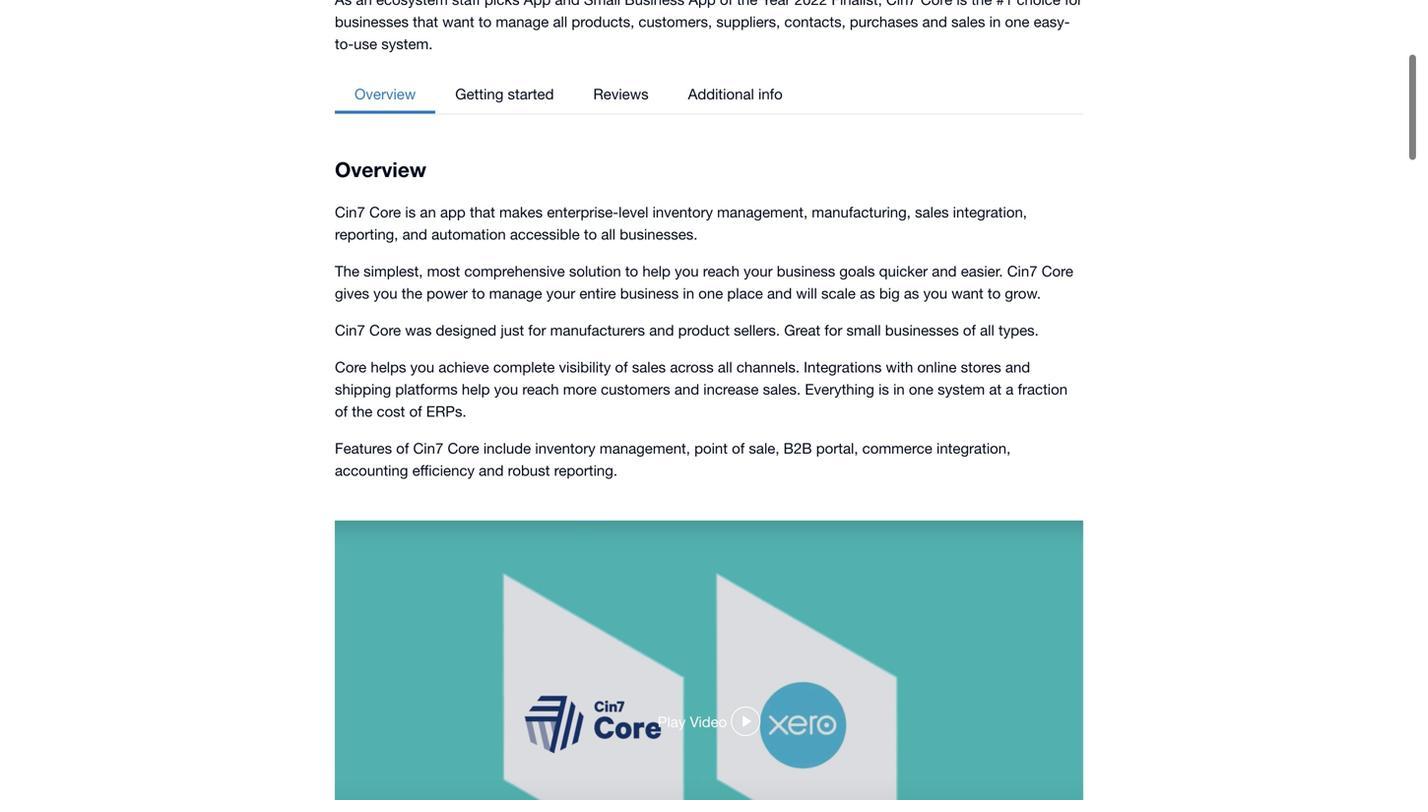 Task type: vqa. For each thing, say whether or not it's contained in the screenshot.
2
no



Task type: describe. For each thing, give the bounding box(es) containing it.
product
[[678, 322, 730, 339]]

year
[[762, 0, 791, 8]]

to right power
[[472, 285, 485, 302]]

most
[[427, 263, 460, 280]]

cin7 inside cin7 core is an app that makes enterprise-level inventory management, manufacturing, sales integration, reporting, and automation accessible to all businesses.
[[335, 203, 365, 221]]

portal,
[[816, 440, 858, 457]]

and left small
[[555, 0, 580, 8]]

play video
[[658, 714, 727, 731]]

picks
[[485, 0, 520, 8]]

getting started
[[455, 85, 554, 102]]

one inside as an ecosystem staff picks app and small business app of the year 2022 finalist, cin7 core is the #1 choice for businesses that want to manage all products, customers, suppliers, contacts, purchases and sales in one easy- to-use system.
[[1005, 13, 1030, 30]]

reach inside core helps you achieve complete visibility of sales across all channels. integrations with online stores and shipping platforms help you reach more customers and increase sales. everything is in one system at a fraction of the cost of erps.
[[522, 381, 559, 398]]

and inside cin7 core is an app that makes enterprise-level inventory management, manufacturing, sales integration, reporting, and automation accessible to all businesses.
[[403, 226, 427, 243]]

big
[[880, 285, 900, 302]]

erps.
[[426, 403, 467, 420]]

was
[[405, 322, 432, 339]]

system
[[938, 381, 985, 398]]

reviews
[[594, 85, 649, 102]]

cost
[[377, 403, 405, 420]]

enterprise-
[[547, 203, 619, 221]]

as
[[335, 0, 352, 8]]

increase
[[704, 381, 759, 398]]

everything
[[805, 381, 875, 398]]

online
[[918, 359, 957, 376]]

integration, for features of cin7 core include inventory management, point of sale, b2b portal, commerce integration, accounting efficiency and robust reporting.
[[937, 440, 1011, 457]]

an inside as an ecosystem staff picks app and small business app of the year 2022 finalist, cin7 core is the #1 choice for businesses that want to manage all products, customers, suppliers, contacts, purchases and sales in one easy- to-use system.
[[356, 0, 372, 8]]

of up the stores
[[963, 322, 976, 339]]

0 vertical spatial your
[[744, 263, 773, 280]]

inventory inside cin7 core is an app that makes enterprise-level inventory management, manufacturing, sales integration, reporting, and automation accessible to all businesses.
[[653, 203, 713, 221]]

as an ecosystem staff picks app and small business app of the year 2022 finalist, cin7 core is the #1 choice for businesses that want to manage all products, customers, suppliers, contacts, purchases and sales in one easy- to-use system.
[[335, 0, 1083, 52]]

manufacturers
[[550, 322, 645, 339]]

getting started button
[[436, 74, 574, 114]]

helps
[[371, 359, 406, 376]]

easier.
[[961, 263, 1003, 280]]

app
[[440, 203, 466, 221]]

system.
[[381, 35, 433, 52]]

all inside cin7 core is an app that makes enterprise-level inventory management, manufacturing, sales integration, reporting, and automation accessible to all businesses.
[[601, 226, 616, 243]]

use
[[354, 35, 377, 52]]

makes
[[499, 203, 543, 221]]

one inside the simplest, most comprehensive solution to help you reach your business goals quicker and easier. cin7 core gives you the power to manage your entire business in one place and will scale as big as you want to grow.
[[699, 285, 723, 302]]

that inside as an ecosystem staff picks app and small business app of the year 2022 finalist, cin7 core is the #1 choice for businesses that want to manage all products, customers, suppliers, contacts, purchases and sales in one easy- to-use system.
[[413, 13, 438, 30]]

to inside as an ecosystem staff picks app and small business app of the year 2022 finalist, cin7 core is the #1 choice for businesses that want to manage all products, customers, suppliers, contacts, purchases and sales in one easy- to-use system.
[[479, 13, 492, 30]]

customers
[[601, 381, 670, 398]]

businesses.
[[620, 226, 698, 243]]

great
[[784, 322, 821, 339]]

tree containing overview
[[335, 74, 803, 114]]

fraction
[[1018, 381, 1068, 398]]

and up a on the right top
[[1006, 359, 1031, 376]]

want inside as an ecosystem staff picks app and small business app of the year 2022 finalist, cin7 core is the #1 choice for businesses that want to manage all products, customers, suppliers, contacts, purchases and sales in one easy- to-use system.
[[442, 13, 474, 30]]

0 horizontal spatial for
[[528, 322, 546, 339]]

and down 'across'
[[675, 381, 700, 398]]

small
[[847, 322, 881, 339]]

more
[[563, 381, 597, 398]]

stores
[[961, 359, 1002, 376]]

core helps you achieve complete visibility of sales across all channels. integrations with online stores and shipping platforms help you reach more customers and increase sales. everything is in one system at a fraction of the cost of erps.
[[335, 359, 1068, 420]]

cin7 core is an app that makes enterprise-level inventory management, manufacturing, sales integration, reporting, and automation accessible to all businesses.
[[335, 203, 1027, 243]]

goals
[[840, 263, 875, 280]]

of inside as an ecosystem staff picks app and small business app of the year 2022 finalist, cin7 core is the #1 choice for businesses that want to manage all products, customers, suppliers, contacts, purchases and sales in one easy- to-use system.
[[720, 0, 733, 8]]

video
[[690, 714, 727, 731]]

purchases
[[850, 13, 918, 30]]

0 horizontal spatial business
[[620, 285, 679, 302]]

entire
[[580, 285, 616, 302]]

suppliers,
[[716, 13, 780, 30]]

point
[[695, 440, 728, 457]]

in inside core helps you achieve complete visibility of sales across all channels. integrations with online stores and shipping platforms help you reach more customers and increase sales. everything is in one system at a fraction of the cost of erps.
[[894, 381, 905, 398]]

automation
[[432, 226, 506, 243]]

and left easier.
[[932, 263, 957, 280]]

in inside the simplest, most comprehensive solution to help you reach your business goals quicker and easier. cin7 core gives you the power to manage your entire business in one place and will scale as big as you want to grow.
[[683, 285, 695, 302]]

to inside cin7 core is an app that makes enterprise-level inventory management, manufacturing, sales integration, reporting, and automation accessible to all businesses.
[[584, 226, 597, 243]]

sales inside cin7 core is an app that makes enterprise-level inventory management, manufacturing, sales integration, reporting, and automation accessible to all businesses.
[[915, 203, 949, 221]]

b2b
[[784, 440, 812, 457]]

started
[[508, 85, 554, 102]]

all inside as an ecosystem staff picks app and small business app of the year 2022 finalist, cin7 core is the #1 choice for businesses that want to manage all products, customers, suppliers, contacts, purchases and sales in one easy- to-use system.
[[553, 13, 568, 30]]

is inside as an ecosystem staff picks app and small business app of the year 2022 finalist, cin7 core is the #1 choice for businesses that want to manage all products, customers, suppliers, contacts, purchases and sales in one easy- to-use system.
[[957, 0, 967, 8]]

customers,
[[639, 13, 712, 30]]

play video button
[[335, 521, 1084, 801]]

solution
[[569, 263, 621, 280]]

core inside cin7 core is an app that makes enterprise-level inventory management, manufacturing, sales integration, reporting, and automation accessible to all businesses.
[[369, 203, 401, 221]]

one inside core helps you achieve complete visibility of sales across all channels. integrations with online stores and shipping platforms help you reach more customers and increase sales. everything is in one system at a fraction of the cost of erps.
[[909, 381, 934, 398]]

the up the suppliers,
[[737, 0, 758, 8]]

business
[[625, 0, 685, 8]]

level
[[619, 203, 649, 221]]

simplest,
[[364, 263, 423, 280]]

and right the purchases
[[923, 13, 947, 30]]

the simplest, most comprehensive solution to help you reach your business goals quicker and easier. cin7 core gives you the power to manage your entire business in one place and will scale as big as you want to grow.
[[335, 263, 1074, 302]]

reporting.
[[554, 462, 618, 479]]

robust
[[508, 462, 550, 479]]

overview button
[[335, 74, 436, 114]]

complete
[[493, 359, 555, 376]]

1 as from the left
[[860, 285, 875, 302]]

manufacturing,
[[812, 203, 911, 221]]

small
[[584, 0, 621, 8]]

a
[[1006, 381, 1014, 398]]

core inside the features of cin7 core include inventory management, point of sale, b2b portal, commerce integration, accounting efficiency and robust reporting.
[[448, 440, 479, 457]]

the
[[335, 263, 360, 280]]

all left types.
[[980, 322, 995, 339]]

across
[[670, 359, 714, 376]]

businesses inside as an ecosystem staff picks app and small business app of the year 2022 finalist, cin7 core is the #1 choice for businesses that want to manage all products, customers, suppliers, contacts, purchases and sales in one easy- to-use system.
[[335, 13, 409, 30]]

core inside as an ecosystem staff picks app and small business app of the year 2022 finalist, cin7 core is the #1 choice for businesses that want to manage all products, customers, suppliers, contacts, purchases and sales in one easy- to-use system.
[[921, 0, 953, 8]]

accounting
[[335, 462, 408, 479]]

you up platforms
[[410, 359, 435, 376]]

with
[[886, 359, 913, 376]]

cin7 core image
[[335, 521, 1084, 801]]

additional info button
[[668, 74, 803, 114]]

of down platforms
[[409, 403, 422, 420]]

cin7 core was designed just for manufacturers and product sellers. great for small businesses of all types.
[[335, 322, 1039, 339]]

will
[[796, 285, 817, 302]]

of up accounting
[[396, 440, 409, 457]]

to right solution
[[625, 263, 638, 280]]

is inside cin7 core is an app that makes enterprise-level inventory management, manufacturing, sales integration, reporting, and automation accessible to all businesses.
[[405, 203, 416, 221]]



Task type: locate. For each thing, give the bounding box(es) containing it.
the down shipping
[[352, 403, 373, 420]]

2 horizontal spatial sales
[[952, 13, 985, 30]]

1 horizontal spatial management,
[[717, 203, 808, 221]]

app up customers, at the top of page
[[689, 0, 716, 8]]

overview up reporting,
[[335, 157, 426, 182]]

in up cin7 core was designed just for manufacturers and product sellers. great for small businesses of all types.
[[683, 285, 695, 302]]

1 vertical spatial businesses
[[885, 322, 959, 339]]

2 vertical spatial one
[[909, 381, 934, 398]]

and up simplest,
[[403, 226, 427, 243]]

that inside cin7 core is an app that makes enterprise-level inventory management, manufacturing, sales integration, reporting, and automation accessible to all businesses.
[[470, 203, 495, 221]]

management, inside cin7 core is an app that makes enterprise-level inventory management, manufacturing, sales integration, reporting, and automation accessible to all businesses.
[[717, 203, 808, 221]]

1 vertical spatial your
[[546, 285, 575, 302]]

one down #1
[[1005, 13, 1030, 30]]

for
[[1065, 0, 1083, 8], [528, 322, 546, 339], [825, 322, 843, 339]]

the down simplest,
[[402, 285, 422, 302]]

you down quicker
[[924, 285, 948, 302]]

reach up place
[[703, 263, 740, 280]]

an inside cin7 core is an app that makes enterprise-level inventory management, manufacturing, sales integration, reporting, and automation accessible to all businesses.
[[420, 203, 436, 221]]

cin7 inside the simplest, most comprehensive solution to help you reach your business goals quicker and easier. cin7 core gives you the power to manage your entire business in one place and will scale as big as you want to grow.
[[1007, 263, 1038, 280]]

one left place
[[699, 285, 723, 302]]

quicker
[[879, 263, 928, 280]]

1 vertical spatial one
[[699, 285, 723, 302]]

0 horizontal spatial as
[[860, 285, 875, 302]]

of
[[720, 0, 733, 8], [963, 322, 976, 339], [615, 359, 628, 376], [335, 403, 348, 420], [409, 403, 422, 420], [396, 440, 409, 457], [732, 440, 745, 457]]

as left big
[[860, 285, 875, 302]]

0 vertical spatial sales
[[952, 13, 985, 30]]

1 horizontal spatial business
[[777, 263, 836, 280]]

sales up customers
[[632, 359, 666, 376]]

1 horizontal spatial help
[[643, 263, 671, 280]]

shipping
[[335, 381, 391, 398]]

0 horizontal spatial app
[[524, 0, 551, 8]]

2022
[[795, 0, 828, 8]]

cin7 up the purchases
[[886, 0, 917, 8]]

and left product
[[649, 322, 674, 339]]

achieve
[[439, 359, 489, 376]]

2 horizontal spatial one
[[1005, 13, 1030, 30]]

of up customers
[[615, 359, 628, 376]]

comprehensive
[[464, 263, 565, 280]]

info
[[758, 85, 783, 102]]

integration, up easier.
[[953, 203, 1027, 221]]

platforms
[[395, 381, 458, 398]]

the left #1
[[972, 0, 992, 8]]

at
[[989, 381, 1002, 398]]

app right picks
[[524, 0, 551, 8]]

all up the increase
[[718, 359, 733, 376]]

overview inside button
[[355, 85, 416, 102]]

to down enterprise-
[[584, 226, 597, 243]]

inventory up reporting.
[[535, 440, 596, 457]]

0 vertical spatial integration,
[[953, 203, 1027, 221]]

0 horizontal spatial want
[[442, 13, 474, 30]]

cin7
[[886, 0, 917, 8], [335, 203, 365, 221], [1007, 263, 1038, 280], [335, 322, 365, 339], [413, 440, 444, 457]]

0 horizontal spatial inventory
[[535, 440, 596, 457]]

want inside the simplest, most comprehensive solution to help you reach your business goals quicker and easier. cin7 core gives you the power to manage your entire business in one place and will scale as big as you want to grow.
[[952, 285, 984, 302]]

features
[[335, 440, 392, 457]]

2 vertical spatial in
[[894, 381, 905, 398]]

1 vertical spatial manage
[[489, 285, 542, 302]]

want down easier.
[[952, 285, 984, 302]]

one down online
[[909, 381, 934, 398]]

gives
[[335, 285, 369, 302]]

1 horizontal spatial inventory
[[653, 203, 713, 221]]

businesses up the use
[[335, 13, 409, 30]]

that down ecosystem
[[413, 13, 438, 30]]

you down the complete
[[494, 381, 518, 398]]

additional info
[[688, 85, 783, 102]]

want
[[442, 13, 474, 30], [952, 285, 984, 302]]

1 horizontal spatial want
[[952, 285, 984, 302]]

0 vertical spatial manage
[[496, 13, 549, 30]]

core up shipping
[[335, 359, 367, 376]]

1 horizontal spatial reach
[[703, 263, 740, 280]]

you down businesses.
[[675, 263, 699, 280]]

choice
[[1017, 0, 1061, 8]]

integration,
[[953, 203, 1027, 221], [937, 440, 1011, 457]]

inventory inside the features of cin7 core include inventory management, point of sale, b2b portal, commerce integration, accounting efficiency and robust reporting.
[[535, 440, 596, 457]]

all
[[553, 13, 568, 30], [601, 226, 616, 243], [980, 322, 995, 339], [718, 359, 733, 376]]

0 horizontal spatial help
[[462, 381, 490, 398]]

that
[[413, 13, 438, 30], [470, 203, 495, 221]]

1 vertical spatial reach
[[522, 381, 559, 398]]

as right big
[[904, 285, 919, 302]]

ecosystem
[[376, 0, 448, 8]]

of left sale,
[[732, 440, 745, 457]]

1 vertical spatial want
[[952, 285, 984, 302]]

for right just
[[528, 322, 546, 339]]

integration, for cin7 core is an app that makes enterprise-level inventory management, manufacturing, sales integration, reporting, and automation accessible to all businesses.
[[953, 203, 1027, 221]]

features of cin7 core include inventory management, point of sale, b2b portal, commerce integration, accounting efficiency and robust reporting.
[[335, 440, 1011, 479]]

power
[[427, 285, 468, 302]]

1 vertical spatial management,
[[600, 440, 690, 457]]

to down picks
[[479, 13, 492, 30]]

1 vertical spatial is
[[405, 203, 416, 221]]

is down with
[[879, 381, 889, 398]]

1 vertical spatial in
[[683, 285, 695, 302]]

0 vertical spatial inventory
[[653, 203, 713, 221]]

in inside as an ecosystem staff picks app and small business app of the year 2022 finalist, cin7 core is the #1 choice for businesses that want to manage all products, customers, suppliers, contacts, purchases and sales in one easy- to-use system.
[[990, 13, 1001, 30]]

for inside as an ecosystem staff picks app and small business app of the year 2022 finalist, cin7 core is the #1 choice for businesses that want to manage all products, customers, suppliers, contacts, purchases and sales in one easy- to-use system.
[[1065, 0, 1083, 8]]

1 horizontal spatial for
[[825, 322, 843, 339]]

to down easier.
[[988, 285, 1001, 302]]

cin7 down gives
[[335, 322, 365, 339]]

0 horizontal spatial one
[[699, 285, 723, 302]]

all inside core helps you achieve complete visibility of sales across all channels. integrations with online stores and shipping platforms help you reach more customers and increase sales. everything is in one system at a fraction of the cost of erps.
[[718, 359, 733, 376]]

core left was
[[369, 322, 401, 339]]

1 horizontal spatial is
[[879, 381, 889, 398]]

1 vertical spatial that
[[470, 203, 495, 221]]

1 vertical spatial integration,
[[937, 440, 1011, 457]]

reach inside the simplest, most comprehensive solution to help you reach your business goals quicker and easier. cin7 core gives you the power to manage your entire business in one place and will scale as big as you want to grow.
[[703, 263, 740, 280]]

easy-
[[1034, 13, 1070, 30]]

is left app
[[405, 203, 416, 221]]

2 horizontal spatial is
[[957, 0, 967, 8]]

management, down customers
[[600, 440, 690, 457]]

your up place
[[744, 263, 773, 280]]

sales.
[[763, 381, 801, 398]]

visibility
[[559, 359, 611, 376]]

core up reporting,
[[369, 203, 401, 221]]

you
[[675, 263, 699, 280], [373, 285, 398, 302], [924, 285, 948, 302], [410, 359, 435, 376], [494, 381, 518, 398]]

to
[[479, 13, 492, 30], [584, 226, 597, 243], [625, 263, 638, 280], [472, 285, 485, 302], [988, 285, 1001, 302]]

all down enterprise-
[[601, 226, 616, 243]]

integration, inside cin7 core is an app that makes enterprise-level inventory management, manufacturing, sales integration, reporting, and automation accessible to all businesses.
[[953, 203, 1027, 221]]

1 horizontal spatial app
[[689, 0, 716, 8]]

sale,
[[749, 440, 780, 457]]

place
[[727, 285, 763, 302]]

just
[[501, 322, 524, 339]]

core inside the simplest, most comprehensive solution to help you reach your business goals quicker and easier. cin7 core gives you the power to manage your entire business in one place and will scale as big as you want to grow.
[[1042, 263, 1074, 280]]

in down #1
[[990, 13, 1001, 30]]

commerce
[[863, 440, 933, 457]]

an right as
[[356, 0, 372, 8]]

0 horizontal spatial management,
[[600, 440, 690, 457]]

additional
[[688, 85, 754, 102]]

and left will
[[767, 285, 792, 302]]

businesses up online
[[885, 322, 959, 339]]

core inside core helps you achieve complete visibility of sales across all channels. integrations with online stores and shipping platforms help you reach more customers and increase sales. everything is in one system at a fraction of the cost of erps.
[[335, 359, 367, 376]]

help inside the simplest, most comprehensive solution to help you reach your business goals quicker and easier. cin7 core gives you the power to manage your entire business in one place and will scale as big as you want to grow.
[[643, 263, 671, 280]]

1 app from the left
[[524, 0, 551, 8]]

0 horizontal spatial that
[[413, 13, 438, 30]]

channels.
[[737, 359, 800, 376]]

and inside the features of cin7 core include inventory management, point of sale, b2b portal, commerce integration, accounting efficiency and robust reporting.
[[479, 462, 504, 479]]

accessible
[[510, 226, 580, 243]]

the inside the simplest, most comprehensive solution to help you reach your business goals quicker and easier. cin7 core gives you the power to manage your entire business in one place and will scale as big as you want to grow.
[[402, 285, 422, 302]]

of down shipping
[[335, 403, 348, 420]]

in down with
[[894, 381, 905, 398]]

sellers.
[[734, 322, 780, 339]]

1 horizontal spatial your
[[744, 263, 773, 280]]

scale
[[821, 285, 856, 302]]

1 vertical spatial sales
[[915, 203, 949, 221]]

0 horizontal spatial sales
[[632, 359, 666, 376]]

0 vertical spatial one
[[1005, 13, 1030, 30]]

1 horizontal spatial an
[[420, 203, 436, 221]]

help down businesses.
[[643, 263, 671, 280]]

0 vertical spatial that
[[413, 13, 438, 30]]

0 horizontal spatial your
[[546, 285, 575, 302]]

the inside core helps you achieve complete visibility of sales across all channels. integrations with online stores and shipping platforms help you reach more customers and increase sales. everything is in one system at a fraction of the cost of erps.
[[352, 403, 373, 420]]

0 horizontal spatial businesses
[[335, 13, 409, 30]]

reviews button
[[574, 74, 668, 114]]

grow.
[[1005, 285, 1041, 302]]

app
[[524, 0, 551, 8], [689, 0, 716, 8]]

efficiency
[[412, 462, 475, 479]]

1 horizontal spatial businesses
[[885, 322, 959, 339]]

2 horizontal spatial for
[[1065, 0, 1083, 8]]

integration, down system
[[937, 440, 1011, 457]]

include
[[484, 440, 531, 457]]

2 vertical spatial is
[[879, 381, 889, 398]]

1 horizontal spatial one
[[909, 381, 934, 398]]

business right entire
[[620, 285, 679, 302]]

the
[[737, 0, 758, 8], [972, 0, 992, 8], [402, 285, 422, 302], [352, 403, 373, 420]]

2 vertical spatial sales
[[632, 359, 666, 376]]

types.
[[999, 322, 1039, 339]]

management,
[[717, 203, 808, 221], [600, 440, 690, 457]]

core left #1
[[921, 0, 953, 8]]

cin7 up grow.
[[1007, 263, 1038, 280]]

finalist,
[[832, 0, 882, 8]]

0 vertical spatial an
[[356, 0, 372, 8]]

#1
[[996, 0, 1013, 8]]

help inside core helps you achieve complete visibility of sales across all channels. integrations with online stores and shipping platforms help you reach more customers and increase sales. everything is in one system at a fraction of the cost of erps.
[[462, 381, 490, 398]]

sales
[[952, 13, 985, 30], [915, 203, 949, 221], [632, 359, 666, 376]]

1 vertical spatial overview
[[335, 157, 426, 182]]

0 vertical spatial in
[[990, 13, 1001, 30]]

cin7 inside as an ecosystem staff picks app and small business app of the year 2022 finalist, cin7 core is the #1 choice for businesses that want to manage all products, customers, suppliers, contacts, purchases and sales in one easy- to-use system.
[[886, 0, 917, 8]]

core right easier.
[[1042, 263, 1074, 280]]

reach
[[703, 263, 740, 280], [522, 381, 559, 398]]

0 vertical spatial management,
[[717, 203, 808, 221]]

overview
[[355, 85, 416, 102], [335, 157, 426, 182]]

that up automation
[[470, 203, 495, 221]]

manage
[[496, 13, 549, 30], [489, 285, 542, 302]]

sales inside as an ecosystem staff picks app and small business app of the year 2022 finalist, cin7 core is the #1 choice for businesses that want to manage all products, customers, suppliers, contacts, purchases and sales in one easy- to-use system.
[[952, 13, 985, 30]]

an left app
[[420, 203, 436, 221]]

is inside core helps you achieve complete visibility of sales across all channels. integrations with online stores and shipping platforms help you reach more customers and increase sales. everything is in one system at a fraction of the cost of erps.
[[879, 381, 889, 398]]

0 vertical spatial overview
[[355, 85, 416, 102]]

all left "products,"
[[553, 13, 568, 30]]

0 vertical spatial business
[[777, 263, 836, 280]]

sales inside core helps you achieve complete visibility of sales across all channels. integrations with online stores and shipping platforms help you reach more customers and increase sales. everything is in one system at a fraction of the cost of erps.
[[632, 359, 666, 376]]

0 horizontal spatial an
[[356, 0, 372, 8]]

manage down "comprehensive"
[[489, 285, 542, 302]]

getting
[[455, 85, 504, 102]]

manage inside as an ecosystem staff picks app and small business app of the year 2022 finalist, cin7 core is the #1 choice for businesses that want to manage all products, customers, suppliers, contacts, purchases and sales in one easy- to-use system.
[[496, 13, 549, 30]]

inventory up businesses.
[[653, 203, 713, 221]]

you down simplest,
[[373, 285, 398, 302]]

integration, inside the features of cin7 core include inventory management, point of sale, b2b portal, commerce integration, accounting efficiency and robust reporting.
[[937, 440, 1011, 457]]

reach down the complete
[[522, 381, 559, 398]]

1 vertical spatial business
[[620, 285, 679, 302]]

management, inside the features of cin7 core include inventory management, point of sale, b2b portal, commerce integration, accounting efficiency and robust reporting.
[[600, 440, 690, 457]]

is left #1
[[957, 0, 967, 8]]

integrations
[[804, 359, 882, 376]]

inventory
[[653, 203, 713, 221], [535, 440, 596, 457]]

0 vertical spatial want
[[442, 13, 474, 30]]

0 vertical spatial is
[[957, 0, 967, 8]]

help down 'achieve'
[[462, 381, 490, 398]]

2 horizontal spatial in
[[990, 13, 1001, 30]]

0 horizontal spatial reach
[[522, 381, 559, 398]]

management, up place
[[717, 203, 808, 221]]

0 vertical spatial businesses
[[335, 13, 409, 30]]

1 vertical spatial inventory
[[535, 440, 596, 457]]

1 horizontal spatial in
[[894, 381, 905, 398]]

1 vertical spatial an
[[420, 203, 436, 221]]

1 horizontal spatial as
[[904, 285, 919, 302]]

designed
[[436, 322, 497, 339]]

business up will
[[777, 263, 836, 280]]

businesses
[[335, 13, 409, 30], [885, 322, 959, 339]]

cin7 inside the features of cin7 core include inventory management, point of sale, b2b portal, commerce integration, accounting efficiency and robust reporting.
[[413, 440, 444, 457]]

2 as from the left
[[904, 285, 919, 302]]

products,
[[572, 13, 635, 30]]

help
[[643, 263, 671, 280], [462, 381, 490, 398]]

1 horizontal spatial that
[[470, 203, 495, 221]]

reporting,
[[335, 226, 398, 243]]

core up 'efficiency' at bottom left
[[448, 440, 479, 457]]

for up the easy-
[[1065, 0, 1083, 8]]

0 horizontal spatial is
[[405, 203, 416, 221]]

0 vertical spatial help
[[643, 263, 671, 280]]

overview down the use
[[355, 85, 416, 102]]

0 vertical spatial reach
[[703, 263, 740, 280]]

1 vertical spatial help
[[462, 381, 490, 398]]

play
[[658, 714, 686, 731]]

and down include
[[479, 462, 504, 479]]

cin7 up 'efficiency' at bottom left
[[413, 440, 444, 457]]

want down staff
[[442, 13, 474, 30]]

staff
[[452, 0, 481, 8]]

to-
[[335, 35, 354, 52]]

tree
[[335, 74, 803, 114]]

1 horizontal spatial sales
[[915, 203, 949, 221]]

2 app from the left
[[689, 0, 716, 8]]

for left small
[[825, 322, 843, 339]]

cin7 up reporting,
[[335, 203, 365, 221]]

0 horizontal spatial in
[[683, 285, 695, 302]]

sales up quicker
[[915, 203, 949, 221]]

sales left the easy-
[[952, 13, 985, 30]]

manage down picks
[[496, 13, 549, 30]]

manage inside the simplest, most comprehensive solution to help you reach your business goals quicker and easier. cin7 core gives you the power to manage your entire business in one place and will scale as big as you want to grow.
[[489, 285, 542, 302]]

your left entire
[[546, 285, 575, 302]]

of up the suppliers,
[[720, 0, 733, 8]]



